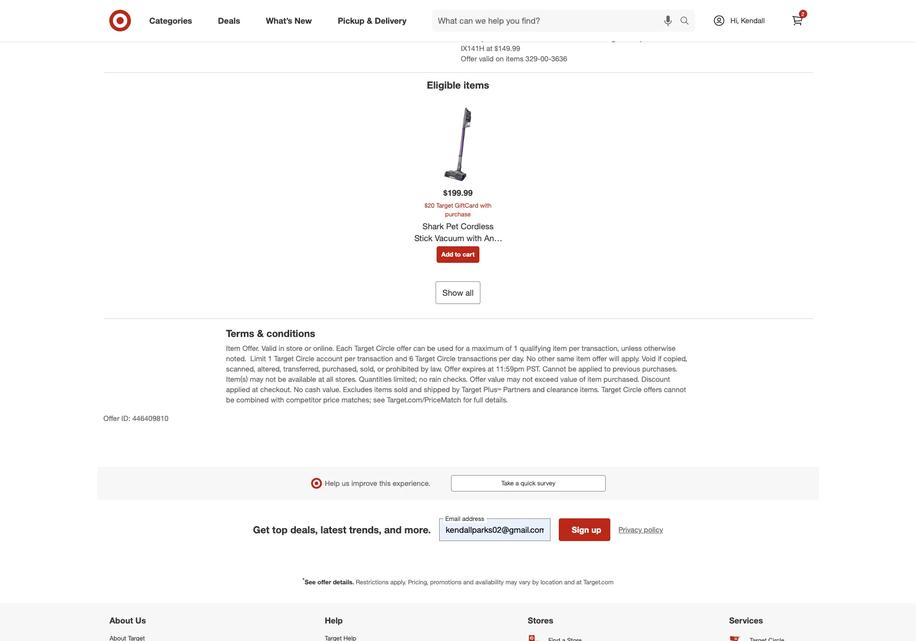 Task type: locate. For each thing, give the bounding box(es) containing it.
take a quick survey button
[[451, 476, 606, 492]]

1 vertical spatial apply.
[[390, 579, 406, 586]]

be up checkout.
[[278, 375, 286, 384]]

see
[[305, 579, 316, 586]]

and left the more.
[[384, 524, 402, 536]]

items inside terms & conditions item offer. valid in store or online. each target circle offer can be used for a maximum of 1 qualifying item per transaction, unless otherwise noted.  limit 1 target circle account per transaction and 6 target circle transactions per day. no other same item offer will apply. void if copied, scanned, altered, transferred, purchased, sold, or prohibited by law. offer expires at 11:59pm pst. cannot be applied to previous purchases. item(s) may not be available at all stores. quantities limited; no rain checks. offer value may not exceed value of item purchased. discount applied at checkout. no cash value. excludes items sold and shipped by target plus™ partners and clearance items. target circle offers cannot be combined with competitor price matches; see target.com/pricematch for full details.
[[374, 385, 392, 394]]

1 vertical spatial a
[[516, 480, 519, 487]]

apply. down 'unless'
[[621, 354, 640, 363]]

offer right the see
[[318, 579, 331, 586]]

0 horizontal spatial or
[[305, 344, 311, 353]]

1 vertical spatial &
[[257, 327, 264, 339]]

2 help from the top
[[325, 616, 343, 626]]

value up plus™
[[488, 375, 505, 384]]

0 horizontal spatial -
[[442, 256, 445, 267]]

stores
[[528, 616, 553, 626]]

all up the value.
[[326, 375, 333, 384]]

1 vertical spatial by
[[452, 385, 460, 394]]

* see offer details. restrictions apply. pricing, promotions and availability may vary by location and at target.com
[[303, 577, 614, 586]]

0 vertical spatial of
[[506, 344, 512, 353]]

details
[[461, 17, 493, 29]]

1 vertical spatial to
[[604, 365, 611, 373]]

target up transaction
[[354, 344, 374, 353]]

2 link
[[786, 9, 809, 32]]

item(s)
[[226, 375, 248, 384]]

matches;
[[342, 396, 371, 404]]

1 vertical spatial no
[[294, 385, 303, 394]]

top
[[272, 524, 288, 536]]

1 horizontal spatial not
[[522, 375, 533, 384]]

add
[[442, 250, 453, 258]]

None text field
[[439, 519, 551, 542]]

0 vertical spatial applied
[[579, 365, 602, 373]]

cordless
[[461, 221, 494, 231]]

1 horizontal spatial no
[[527, 354, 536, 363]]

1 vertical spatial offer
[[592, 354, 607, 363]]

0 vertical spatial by
[[421, 365, 429, 373]]

deals link
[[209, 9, 253, 32]]

1 horizontal spatial value
[[561, 375, 577, 384]]

more.
[[404, 524, 431, 536]]

item
[[553, 344, 567, 353], [576, 354, 590, 363], [588, 375, 602, 384]]

or up quantities
[[377, 365, 384, 373]]

with inside terms & conditions item offer. valid in store or online. each target circle offer can be used for a maximum of 1 qualifying item per transaction, unless otherwise noted.  limit 1 target circle account per transaction and 6 target circle transactions per day. no other same item offer will apply. void if copied, scanned, altered, transferred, purchased, sold, or prohibited by law. offer expires at 11:59pm pst. cannot be applied to previous purchases. item(s) may not be available at all stores. quantities limited; no rain checks. offer value may not exceed value of item purchased. discount applied at checkout. no cash value. excludes items sold and shipped by target plus™ partners and clearance items. target circle offers cannot be combined with competitor price matches; see target.com/pricematch for full details.
[[271, 396, 284, 404]]

1 horizontal spatial apply.
[[621, 354, 640, 363]]

& up valid
[[257, 327, 264, 339]]

0 horizontal spatial &
[[257, 327, 264, 339]]

1 vertical spatial of
[[579, 375, 586, 384]]

1 horizontal spatial to
[[604, 365, 611, 373]]

each
[[336, 344, 352, 353]]

giftcard
[[455, 201, 478, 209]]

may left vary
[[506, 579, 517, 586]]

shark left 'pet'
[[461, 34, 480, 42]]

will
[[609, 354, 619, 363]]

1 vertical spatial shark
[[423, 221, 444, 231]]

0 horizontal spatial not
[[265, 375, 276, 384]]

0 vertical spatial a
[[466, 344, 470, 353]]

items up the see
[[374, 385, 392, 394]]

target
[[436, 201, 453, 209], [354, 344, 374, 353], [274, 354, 294, 363], [415, 354, 435, 363], [462, 385, 482, 394], [602, 385, 621, 394]]

pickup
[[338, 15, 365, 26]]

1 vertical spatial -
[[442, 256, 445, 267]]

0 horizontal spatial a
[[466, 344, 470, 353]]

search
[[676, 16, 700, 27]]

per
[[569, 344, 580, 353], [345, 354, 355, 363], [499, 354, 510, 363]]

item up items.
[[588, 375, 602, 384]]

- inside the details shark pet cordless stick vacuum with anti-allergen complete seal - ix141h at $149.99 offer valid on items 329-00-3636
[[673, 34, 676, 42]]

applied down item(s)
[[226, 385, 250, 394]]

1 horizontal spatial items
[[464, 79, 489, 91]]

apply. left pricing,
[[390, 579, 406, 586]]

shark up stick
[[423, 221, 444, 231]]

at left target.com
[[577, 579, 582, 586]]

apply. inside terms & conditions item offer. valid in store or online. each target circle offer can be used for a maximum of 1 qualifying item per transaction, unless otherwise noted.  limit 1 target circle account per transaction and 6 target circle transactions per day. no other same item offer will apply. void if copied, scanned, altered, transferred, purchased, sold, or prohibited by law. offer expires at 11:59pm pst. cannot be applied to previous purchases. item(s) may not be available at all stores. quantities limited; no rain checks. offer value may not exceed value of item purchased. discount applied at checkout. no cash value. excludes items sold and shipped by target plus™ partners and clearance items. target circle offers cannot be combined with competitor price matches; see target.com/pricematch for full details.
[[621, 354, 640, 363]]

details. left restrictions
[[333, 579, 354, 586]]

item right same
[[576, 354, 590, 363]]

terms & conditions item offer. valid in store or online. each target circle offer can be used for a maximum of 1 qualifying item per transaction, unless otherwise noted.  limit 1 target circle account per transaction and 6 target circle transactions per day. no other same item offer will apply. void if copied, scanned, altered, transferred, purchased, sold, or prohibited by law. offer expires at 11:59pm pst. cannot be applied to previous purchases. item(s) may not be available at all stores. quantities limited; no rain checks. offer value may not exceed value of item purchased. discount applied at checkout. no cash value. excludes items sold and shipped by target plus™ partners and clearance items. target circle offers cannot be combined with competitor price matches; see target.com/pricematch for full details.
[[226, 327, 689, 404]]

0 horizontal spatial of
[[506, 344, 512, 353]]

at down 'pet'
[[487, 44, 493, 53]]

at inside the details shark pet cordless stick vacuum with anti-allergen complete seal - ix141h at $149.99 offer valid on items 329-00-3636
[[487, 44, 493, 53]]

0 vertical spatial to
[[455, 250, 461, 258]]

- right seal
[[673, 34, 676, 42]]

valid
[[479, 54, 494, 63]]

or right store
[[305, 344, 311, 353]]

0 horizontal spatial to
[[455, 250, 461, 258]]

no down the available
[[294, 385, 303, 394]]

0 vertical spatial details.
[[485, 396, 508, 404]]

0 horizontal spatial details.
[[333, 579, 354, 586]]

1 horizontal spatial shark
[[461, 34, 480, 42]]

delivery
[[375, 15, 407, 26]]

deals
[[218, 15, 240, 26]]

to inside button
[[455, 250, 461, 258]]

at inside * see offer details. restrictions apply. pricing, promotions and availability may vary by location and at target.com
[[577, 579, 582, 586]]

1 value from the left
[[488, 375, 505, 384]]

details shark pet cordless stick vacuum with anti-allergen complete seal - ix141h at $149.99 offer valid on items 329-00-3636
[[461, 17, 678, 63]]

offer left id:
[[103, 414, 119, 423]]

excludes
[[343, 385, 372, 394]]

value up clearance
[[561, 375, 577, 384]]

what's new link
[[257, 9, 325, 32]]

$149.99
[[495, 44, 520, 53]]

0 vertical spatial &
[[367, 15, 373, 26]]

-
[[673, 34, 676, 42], [442, 256, 445, 267]]

with left 'anti-'
[[568, 34, 582, 42]]

1 vertical spatial details.
[[333, 579, 354, 586]]

day.
[[512, 354, 525, 363]]

transferred,
[[283, 365, 320, 373]]

1 vertical spatial or
[[377, 365, 384, 373]]

to right add
[[455, 250, 461, 258]]

account
[[316, 354, 343, 363]]

0 vertical spatial -
[[673, 34, 676, 42]]

& inside terms & conditions item offer. valid in store or online. each target circle offer can be used for a maximum of 1 qualifying item per transaction, unless otherwise noted.  limit 1 target circle account per transaction and 6 target circle transactions per day. no other same item offer will apply. void if copied, scanned, altered, transferred, purchased, sold, or prohibited by law. offer expires at 11:59pm pst. cannot be applied to previous purchases. item(s) may not be available at all stores. quantities limited; no rain checks. offer value may not exceed value of item purchased. discount applied at checkout. no cash value. excludes items sold and shipped by target plus™ partners and clearance items. target circle offers cannot be combined with competitor price matches; see target.com/pricematch for full details.
[[257, 327, 264, 339]]

value.
[[323, 385, 341, 394]]

2 vertical spatial items
[[374, 385, 392, 394]]

to inside terms & conditions item offer. valid in store or online. each target circle offer can be used for a maximum of 1 qualifying item per transaction, unless otherwise noted.  limit 1 target circle account per transaction and 6 target circle transactions per day. no other same item offer will apply. void if copied, scanned, altered, transferred, purchased, sold, or prohibited by law. offer expires at 11:59pm pst. cannot be applied to previous purchases. item(s) may not be available at all stores. quantities limited; no rain checks. offer value may not exceed value of item purchased. discount applied at checkout. no cash value. excludes items sold and shipped by target plus™ partners and clearance items. target circle offers cannot be combined with competitor price matches; see target.com/pricematch for full details.
[[604, 365, 611, 373]]

2 vertical spatial offer
[[318, 579, 331, 586]]

1 horizontal spatial of
[[579, 375, 586, 384]]

& for pickup
[[367, 15, 373, 26]]

cash
[[305, 385, 321, 394]]

2 vertical spatial by
[[532, 579, 539, 586]]

or
[[305, 344, 311, 353], [377, 365, 384, 373]]

2 horizontal spatial offer
[[592, 354, 607, 363]]

items down valid
[[464, 79, 489, 91]]

help us improve this experience.
[[325, 479, 430, 488]]

ix141h inside the details shark pet cordless stick vacuum with anti-allergen complete seal - ix141h at $149.99 offer valid on items 329-00-3636
[[461, 44, 485, 53]]

apply.
[[621, 354, 640, 363], [390, 579, 406, 586]]

0 horizontal spatial shark
[[423, 221, 444, 231]]

1 horizontal spatial offer
[[397, 344, 411, 353]]

0 horizontal spatial apply.
[[390, 579, 406, 586]]

at up the combined
[[252, 385, 258, 394]]

with
[[568, 34, 582, 42], [480, 201, 492, 209], [467, 233, 482, 243], [271, 396, 284, 404]]

may
[[250, 375, 263, 384], [507, 375, 520, 384], [506, 579, 517, 586]]

2 horizontal spatial items
[[506, 54, 524, 63]]

new
[[295, 15, 312, 26]]

offer down expires
[[470, 375, 486, 384]]

for right used
[[455, 344, 464, 353]]

of up 11:59pm
[[506, 344, 512, 353]]

per up same
[[569, 344, 580, 353]]

ix141h up valid
[[461, 44, 485, 53]]

- inside "$199.99 $20 target giftcard with purchase shark pet cordless stick vacuum with anti- allergen complete seal - ix141h"
[[442, 256, 445, 267]]

kendall
[[741, 16, 765, 25]]

up
[[592, 525, 602, 535]]

0 horizontal spatial by
[[421, 365, 429, 373]]

pst.
[[527, 365, 541, 373]]

used
[[437, 344, 453, 353]]

details. down plus™
[[485, 396, 508, 404]]

offer down transaction,
[[592, 354, 607, 363]]

store
[[286, 344, 303, 353]]

0 vertical spatial shark
[[461, 34, 480, 42]]

329-
[[526, 54, 540, 63]]

& for terms
[[257, 327, 264, 339]]

be right the can
[[427, 344, 435, 353]]

0 horizontal spatial applied
[[226, 385, 250, 394]]

per down each
[[345, 354, 355, 363]]

cart
[[463, 250, 475, 258]]

1
[[514, 344, 518, 353], [268, 354, 272, 363]]

shark inside the details shark pet cordless stick vacuum with anti-allergen complete seal - ix141h at $149.99 offer valid on items 329-00-3636
[[461, 34, 480, 42]]

0 horizontal spatial items
[[374, 385, 392, 394]]

a right take
[[516, 480, 519, 487]]

offer
[[397, 344, 411, 353], [592, 354, 607, 363], [318, 579, 331, 586]]

& right pickup
[[367, 15, 373, 26]]

at right expires
[[488, 365, 494, 373]]

1 vertical spatial for
[[463, 396, 472, 404]]

- down "allergen"
[[442, 256, 445, 267]]

0 horizontal spatial value
[[488, 375, 505, 384]]

0 vertical spatial 1
[[514, 344, 518, 353]]

1 horizontal spatial &
[[367, 15, 373, 26]]

terms
[[226, 327, 254, 339]]

all right show
[[466, 288, 474, 298]]

0 horizontal spatial 1
[[268, 354, 272, 363]]

00-
[[540, 54, 551, 63]]

0 horizontal spatial all
[[326, 375, 333, 384]]

no up pst.
[[527, 354, 536, 363]]

offer left valid
[[461, 54, 477, 63]]

target down the can
[[415, 354, 435, 363]]

by right vary
[[532, 579, 539, 586]]

1 horizontal spatial -
[[673, 34, 676, 42]]

0 vertical spatial all
[[466, 288, 474, 298]]

online.
[[313, 344, 334, 353]]

a up "transactions"
[[466, 344, 470, 353]]

and left availability
[[463, 579, 474, 586]]

policy
[[644, 526, 663, 534]]

1 up day.
[[514, 344, 518, 353]]

1 horizontal spatial details.
[[485, 396, 508, 404]]

maximum
[[472, 344, 504, 353]]

prohibited
[[386, 365, 419, 373]]

items inside the details shark pet cordless stick vacuum with anti-allergen complete seal - ix141h at $149.99 offer valid on items 329-00-3636
[[506, 54, 524, 63]]

0 vertical spatial offer
[[397, 344, 411, 353]]

add to cart button
[[437, 246, 479, 263]]

for left full
[[463, 396, 472, 404]]

offer.
[[242, 344, 260, 353]]

seal
[[485, 245, 502, 255]]

0 vertical spatial items
[[506, 54, 524, 63]]

1 horizontal spatial a
[[516, 480, 519, 487]]

of
[[506, 344, 512, 353], [579, 375, 586, 384]]

and
[[395, 354, 407, 363], [410, 385, 422, 394], [533, 385, 545, 394], [384, 524, 402, 536], [463, 579, 474, 586], [564, 579, 575, 586]]

1 up altered,
[[268, 354, 272, 363]]

per up 11:59pm
[[499, 354, 510, 363]]

0 horizontal spatial no
[[294, 385, 303, 394]]

can
[[413, 344, 425, 353]]

to down will
[[604, 365, 611, 373]]

1 vertical spatial help
[[325, 616, 343, 626]]

1 help from the top
[[325, 479, 340, 488]]

eligible
[[427, 79, 461, 91]]

2 horizontal spatial by
[[532, 579, 539, 586]]

complete
[[447, 245, 483, 255]]

0 vertical spatial help
[[325, 479, 340, 488]]

improve
[[352, 479, 377, 488]]

items down $149.99
[[506, 54, 524, 63]]

of up items.
[[579, 375, 586, 384]]

location
[[541, 579, 563, 586]]

not down altered,
[[265, 375, 276, 384]]

checks.
[[443, 375, 468, 384]]

seal
[[658, 34, 671, 42]]

add to cart
[[442, 250, 475, 258]]

offer inside the details shark pet cordless stick vacuum with anti-allergen complete seal - ix141h at $149.99 offer valid on items 329-00-3636
[[461, 54, 477, 63]]

to
[[455, 250, 461, 258], [604, 365, 611, 373]]

1 horizontal spatial applied
[[579, 365, 602, 373]]

shipped
[[424, 385, 450, 394]]

1 vertical spatial all
[[326, 375, 333, 384]]

1 vertical spatial applied
[[226, 385, 250, 394]]

0 vertical spatial ix141h
[[461, 44, 485, 53]]

circle
[[376, 344, 395, 353], [296, 354, 314, 363], [437, 354, 456, 363], [623, 385, 642, 394]]

clearance
[[547, 385, 578, 394]]

1 vertical spatial ix141h
[[447, 256, 474, 267]]

0 horizontal spatial offer
[[318, 579, 331, 586]]

offer up 6
[[397, 344, 411, 353]]

ix141h down complete
[[447, 256, 474, 267]]

be down same
[[568, 365, 577, 373]]

0 vertical spatial apply.
[[621, 354, 640, 363]]

and left 6
[[395, 354, 407, 363]]

not down pst.
[[522, 375, 533, 384]]

by down checks. in the bottom of the page
[[452, 385, 460, 394]]

1 horizontal spatial all
[[466, 288, 474, 298]]

show all link
[[436, 281, 480, 304]]

with down checkout.
[[271, 396, 284, 404]]

items.
[[580, 385, 600, 394]]

get
[[253, 524, 270, 536]]

by up no
[[421, 365, 429, 373]]

item up same
[[553, 344, 567, 353]]

applied up items.
[[579, 365, 602, 373]]

target right $20
[[436, 201, 453, 209]]



Task type: vqa. For each thing, say whether or not it's contained in the screenshot.
and
yes



Task type: describe. For each thing, give the bounding box(es) containing it.
0 vertical spatial or
[[305, 344, 311, 353]]

pricing,
[[408, 579, 428, 586]]

vacuum
[[435, 233, 464, 243]]

target down 'purchased.'
[[602, 385, 621, 394]]

transaction,
[[582, 344, 619, 353]]

sold,
[[360, 365, 375, 373]]

1 horizontal spatial or
[[377, 365, 384, 373]]

with right giftcard at the top of page
[[480, 201, 492, 209]]

hi,
[[731, 16, 739, 25]]

3636
[[551, 54, 567, 63]]

valid
[[262, 344, 277, 353]]

about
[[110, 616, 133, 626]]

2 not from the left
[[522, 375, 533, 384]]

with inside the details shark pet cordless stick vacuum with anti-allergen complete seal - ix141h at $149.99 offer valid on items 329-00-3636
[[568, 34, 582, 42]]

$20
[[425, 201, 435, 209]]

pet
[[446, 221, 459, 231]]

qualifying
[[520, 344, 551, 353]]

purchased.
[[604, 375, 640, 384]]

rain
[[429, 375, 441, 384]]

purchases.
[[642, 365, 678, 373]]

quantities
[[359, 375, 392, 384]]

sign up
[[572, 525, 602, 535]]

stick
[[414, 233, 433, 243]]

1 not from the left
[[265, 375, 276, 384]]

2 value from the left
[[561, 375, 577, 384]]

0 vertical spatial item
[[553, 344, 567, 353]]

search button
[[676, 9, 700, 34]]

complete
[[626, 34, 656, 42]]

get top deals, latest trends, and more.
[[253, 524, 431, 536]]

services
[[729, 616, 763, 626]]

privacy policy
[[619, 526, 663, 534]]

cannot
[[543, 365, 566, 373]]

$199.99 $20 target giftcard with purchase shark pet cordless stick vacuum with anti- allergen complete seal - ix141h
[[414, 188, 502, 267]]

competitor
[[286, 396, 321, 404]]

1 vertical spatial items
[[464, 79, 489, 91]]

a inside button
[[516, 480, 519, 487]]

pickup & delivery link
[[329, 9, 419, 32]]

0 horizontal spatial per
[[345, 354, 355, 363]]

offer inside * see offer details. restrictions apply. pricing, promotions and availability may vary by location and at target.com
[[318, 579, 331, 586]]

circle up transaction
[[376, 344, 395, 353]]

target.com
[[584, 579, 614, 586]]

circle down 'purchased.'
[[623, 385, 642, 394]]

target inside "$199.99 $20 target giftcard with purchase shark pet cordless stick vacuum with anti- allergen complete seal - ix141h"
[[436, 201, 453, 209]]

eligible items
[[427, 79, 489, 91]]

us
[[135, 616, 146, 626]]

with down cordless
[[467, 233, 482, 243]]

by inside * see offer details. restrictions apply. pricing, promotions and availability may vary by location and at target.com
[[532, 579, 539, 586]]

may down altered,
[[250, 375, 263, 384]]

sold
[[394, 385, 408, 394]]

2 vertical spatial item
[[588, 375, 602, 384]]

$199.99
[[443, 188, 473, 198]]

unless
[[621, 344, 642, 353]]

deals,
[[290, 524, 318, 536]]

cannot
[[664, 385, 686, 394]]

shark inside "$199.99 $20 target giftcard with purchase shark pet cordless stick vacuum with anti- allergen complete seal - ix141h"
[[423, 221, 444, 231]]

limit
[[250, 354, 266, 363]]

be down item(s)
[[226, 396, 234, 404]]

offer id: 446409810
[[103, 414, 169, 423]]

2 horizontal spatial per
[[569, 344, 580, 353]]

experience.
[[393, 479, 430, 488]]

promotions
[[430, 579, 462, 586]]

quick
[[521, 480, 536, 487]]

target down in
[[274, 354, 294, 363]]

available
[[288, 375, 316, 384]]

if
[[658, 354, 662, 363]]

What can we help you find? suggestions appear below search field
[[432, 9, 683, 32]]

availability
[[476, 579, 504, 586]]

show all
[[443, 288, 474, 298]]

a inside terms & conditions item offer. valid in store or online. each target circle offer can be used for a maximum of 1 qualifying item per transaction, unless otherwise noted.  limit 1 target circle account per transaction and 6 target circle transactions per day. no other same item offer will apply. void if copied, scanned, altered, transferred, purchased, sold, or prohibited by law. offer expires at 11:59pm pst. cannot be applied to previous purchases. item(s) may not be available at all stores. quantities limited; no rain checks. offer value may not exceed value of item purchased. discount applied at checkout. no cash value. excludes items sold and shipped by target plus™ partners and clearance items. target circle offers cannot be combined with competitor price matches; see target.com/pricematch for full details.
[[466, 344, 470, 353]]

details. inside * see offer details. restrictions apply. pricing, promotions and availability may vary by location and at target.com
[[333, 579, 354, 586]]

take a quick survey
[[501, 480, 556, 487]]

circle down used
[[437, 354, 456, 363]]

*
[[303, 577, 305, 583]]

may up partners
[[507, 375, 520, 384]]

in
[[279, 344, 284, 353]]

details. inside terms & conditions item offer. valid in store or online. each target circle offer can be used for a maximum of 1 qualifying item per transaction, unless otherwise noted.  limit 1 target circle account per transaction and 6 target circle transactions per day. no other same item offer will apply. void if copied, scanned, altered, transferred, purchased, sold, or prohibited by law. offer expires at 11:59pm pst. cannot be applied to previous purchases. item(s) may not be available at all stores. quantities limited; no rain checks. offer value may not exceed value of item purchased. discount applied at checkout. no cash value. excludes items sold and shipped by target plus™ partners and clearance items. target circle offers cannot be combined with competitor price matches; see target.com/pricematch for full details.
[[485, 396, 508, 404]]

1 horizontal spatial by
[[452, 385, 460, 394]]

ix141h inside "$199.99 $20 target giftcard with purchase shark pet cordless stick vacuum with anti- allergen complete seal - ix141h"
[[447, 256, 474, 267]]

what's
[[266, 15, 292, 26]]

allergen
[[415, 245, 445, 255]]

and down exceed
[[533, 385, 545, 394]]

vacuum
[[541, 34, 566, 42]]

item
[[226, 344, 240, 353]]

help for help us improve this experience.
[[325, 479, 340, 488]]

take
[[501, 480, 514, 487]]

6
[[409, 354, 413, 363]]

categories link
[[141, 9, 205, 32]]

and right location
[[564, 579, 575, 586]]

limited;
[[394, 375, 417, 384]]

may inside * see offer details. restrictions apply. pricing, promotions and availability may vary by location and at target.com
[[506, 579, 517, 586]]

all inside terms & conditions item offer. valid in store or online. each target circle offer can be used for a maximum of 1 qualifying item per transaction, unless otherwise noted.  limit 1 target circle account per transaction and 6 target circle transactions per day. no other same item offer will apply. void if copied, scanned, altered, transferred, purchased, sold, or prohibited by law. offer expires at 11:59pm pst. cannot be applied to previous purchases. item(s) may not be available at all stores. quantities limited; no rain checks. offer value may not exceed value of item purchased. discount applied at checkout. no cash value. excludes items sold and shipped by target plus™ partners and clearance items. target circle offers cannot be combined with competitor price matches; see target.com/pricematch for full details.
[[326, 375, 333, 384]]

other
[[538, 354, 555, 363]]

transactions
[[458, 354, 497, 363]]

pet
[[482, 34, 492, 42]]

offers
[[644, 385, 662, 394]]

at up "cash"
[[318, 375, 324, 384]]

help for help
[[325, 616, 343, 626]]

and down no
[[410, 385, 422, 394]]

us
[[342, 479, 349, 488]]

1 vertical spatial 1
[[268, 354, 272, 363]]

apply. inside * see offer details. restrictions apply. pricing, promotions and availability may vary by location and at target.com
[[390, 579, 406, 586]]

copied,
[[664, 354, 687, 363]]

1 horizontal spatial 1
[[514, 344, 518, 353]]

target up full
[[462, 385, 482, 394]]

trends,
[[349, 524, 382, 536]]

show
[[443, 288, 463, 298]]

circle up transferred,
[[296, 354, 314, 363]]

altered,
[[257, 365, 281, 373]]

anti-
[[584, 34, 598, 42]]

on
[[496, 54, 504, 63]]

otherwise
[[644, 344, 676, 353]]

0 vertical spatial for
[[455, 344, 464, 353]]

1 vertical spatial item
[[576, 354, 590, 363]]

vary
[[519, 579, 531, 586]]

0 vertical spatial no
[[527, 354, 536, 363]]

offer up checks. in the bottom of the page
[[444, 365, 460, 373]]

transaction
[[357, 354, 393, 363]]

11:59pm
[[496, 365, 525, 373]]

target.com/pricematch
[[387, 396, 461, 404]]

2
[[802, 11, 805, 17]]

law.
[[431, 365, 442, 373]]

1 horizontal spatial per
[[499, 354, 510, 363]]

full
[[474, 396, 483, 404]]

privacy
[[619, 526, 642, 534]]

privacy policy link
[[619, 525, 663, 535]]



